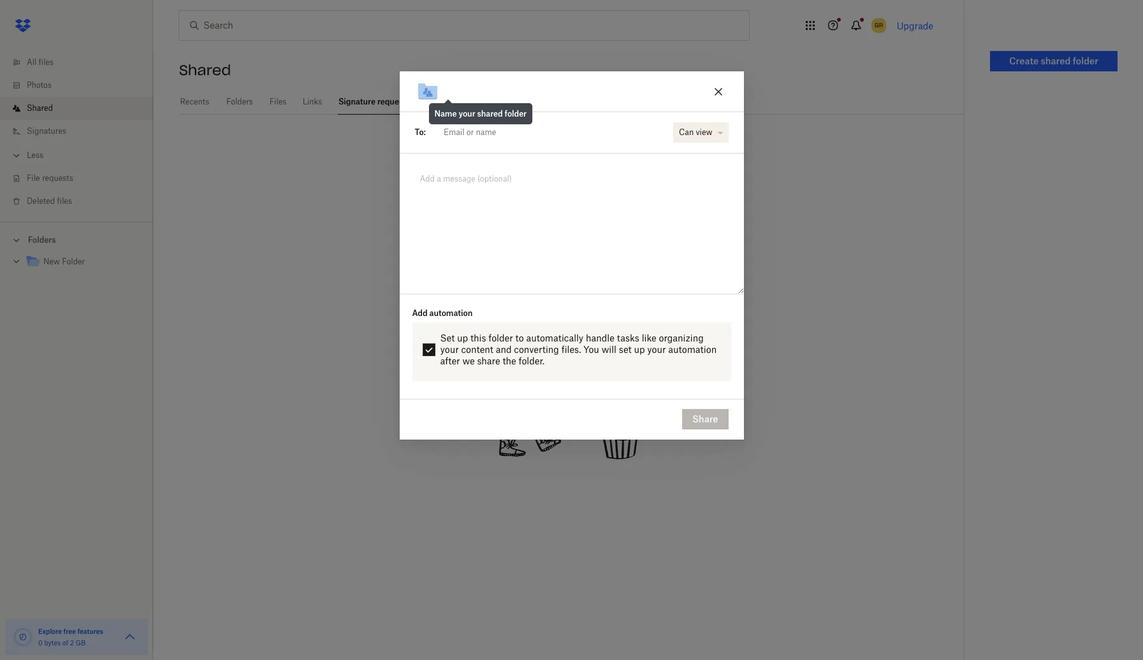 Task type: vqa. For each thing, say whether or not it's contained in the screenshot.
requests associated with File requests
yes



Task type: locate. For each thing, give the bounding box(es) containing it.
0 vertical spatial folder
[[1074, 56, 1099, 66]]

here.
[[673, 186, 700, 199]]

0 horizontal spatial up
[[457, 333, 468, 344]]

dropbox image
[[10, 13, 36, 38]]

folder right create
[[1074, 56, 1099, 66]]

quota usage element
[[13, 628, 33, 648]]

folders
[[226, 97, 253, 107], [28, 235, 56, 245]]

and
[[496, 344, 512, 355]]

of
[[62, 640, 68, 648]]

your
[[459, 109, 476, 118], [440, 344, 459, 355], [648, 344, 666, 355]]

requests right file
[[42, 174, 73, 183]]

requests up 'when you request signatures, they'll appear here.'
[[539, 160, 604, 178]]

folder for name your shared folder
[[505, 109, 527, 118]]

requests for file requests
[[42, 174, 73, 183]]

list
[[0, 43, 153, 222]]

folder up 'and'
[[489, 333, 513, 344]]

0 vertical spatial shared
[[1041, 56, 1071, 66]]

shared
[[179, 61, 231, 79], [27, 103, 53, 113]]

view
[[696, 127, 713, 137]]

2 horizontal spatial requests
[[539, 160, 604, 178]]

2 vertical spatial folder
[[489, 333, 513, 344]]

to:
[[415, 128, 426, 137]]

folder inside set up this folder to automatically handle tasks like organizing your content and converting files. you will set up your automation after we share the folder.
[[489, 333, 513, 344]]

folder
[[1074, 56, 1099, 66], [505, 109, 527, 118], [489, 333, 513, 344]]

automation down "organizing"
[[669, 344, 717, 355]]

free
[[64, 628, 76, 636]]

shared inside list item
[[27, 103, 53, 113]]

automation
[[430, 309, 473, 318], [669, 344, 717, 355]]

folders left files
[[226, 97, 253, 107]]

files right deleted
[[57, 196, 72, 206]]

when you request signatures, they'll appear here.
[[434, 186, 700, 199]]

0 horizontal spatial folders
[[28, 235, 56, 245]]

request
[[490, 186, 531, 199]]

requests
[[378, 97, 410, 107], [539, 160, 604, 178], [42, 174, 73, 183]]

less
[[27, 151, 43, 160]]

signatures
[[27, 126, 66, 136]]

all files
[[27, 57, 54, 67]]

up
[[457, 333, 468, 344], [634, 344, 645, 355]]

files.
[[562, 344, 582, 355]]

handle
[[586, 333, 615, 344]]

shared link
[[10, 97, 153, 120]]

we
[[463, 356, 475, 367]]

no
[[443, 160, 462, 178]]

0 horizontal spatial shared
[[478, 109, 503, 118]]

1 vertical spatial automation
[[669, 344, 717, 355]]

0 horizontal spatial requests
[[42, 174, 73, 183]]

1 vertical spatial shared
[[478, 109, 503, 118]]

gb
[[76, 640, 86, 648]]

tab list
[[179, 89, 965, 115]]

0 horizontal spatial shared
[[27, 103, 53, 113]]

folder up contact name field
[[505, 109, 527, 118]]

1 vertical spatial shared
[[27, 103, 53, 113]]

file
[[27, 174, 40, 183]]

organizing
[[659, 333, 704, 344]]

to
[[516, 333, 524, 344]]

requests right signature
[[378, 97, 410, 107]]

shared inside button
[[1041, 56, 1071, 66]]

folders up new at left
[[28, 235, 56, 245]]

files
[[270, 97, 287, 107]]

you
[[467, 186, 487, 199]]

files inside 'link'
[[57, 196, 72, 206]]

0 vertical spatial shared
[[179, 61, 231, 79]]

deleted files link
[[10, 190, 153, 213]]

shared right the name
[[478, 109, 503, 118]]

shared right create
[[1041, 56, 1071, 66]]

requests for signature requests
[[378, 97, 410, 107]]

files
[[39, 57, 54, 67], [57, 196, 72, 206]]

0 vertical spatial automation
[[430, 309, 473, 318]]

upgrade
[[897, 20, 934, 31]]

new
[[43, 257, 60, 267]]

1 horizontal spatial requests
[[378, 97, 410, 107]]

set
[[440, 333, 455, 344]]

files right all
[[39, 57, 54, 67]]

1 vertical spatial folder
[[505, 109, 527, 118]]

1 horizontal spatial files
[[57, 196, 72, 206]]

1 horizontal spatial shared
[[179, 61, 231, 79]]

1 horizontal spatial shared
[[1041, 56, 1071, 66]]

when
[[434, 186, 464, 199]]

folder for set up this folder to automatically handle tasks like organizing your content and converting files. you will set up your automation after we share the folder.
[[489, 333, 513, 344]]

name your shared folder
[[435, 109, 527, 118]]

0 horizontal spatial files
[[39, 57, 54, 67]]

converting
[[514, 344, 559, 355]]

1 vertical spatial files
[[57, 196, 72, 206]]

you
[[584, 344, 600, 355]]

new folder link
[[26, 254, 143, 271]]

signatures,
[[535, 186, 593, 199]]

signature requests link
[[338, 89, 411, 113]]

0 vertical spatial folders
[[226, 97, 253, 107]]

1 horizontal spatial automation
[[669, 344, 717, 355]]

photos
[[27, 80, 52, 90]]

0 horizontal spatial automation
[[430, 309, 473, 318]]

your up after
[[440, 344, 459, 355]]

explore free features 0 bytes of 2 gb
[[38, 628, 103, 648]]

photos link
[[10, 74, 153, 97]]

share
[[477, 356, 501, 367]]

folders button
[[0, 230, 153, 249]]

shared down photos
[[27, 103, 53, 113]]

sharing modal dialog
[[400, 71, 744, 542]]

no signature requests in progress
[[443, 160, 691, 178]]

all
[[27, 57, 37, 67]]

after
[[440, 356, 460, 367]]

automation up set
[[430, 309, 473, 318]]

1 horizontal spatial folders
[[226, 97, 253, 107]]

create shared folder
[[1010, 56, 1099, 66]]

0 vertical spatial up
[[457, 333, 468, 344]]

files for all files
[[39, 57, 54, 67]]

shared
[[1041, 56, 1071, 66], [478, 109, 503, 118]]

1 horizontal spatial up
[[634, 344, 645, 355]]

can view button
[[674, 122, 729, 143]]

requests inside tab list
[[378, 97, 410, 107]]

add
[[412, 309, 428, 318]]

None field
[[426, 120, 671, 145]]

0 vertical spatial files
[[39, 57, 54, 67]]

1 vertical spatial folders
[[28, 235, 56, 245]]

shared up recents link
[[179, 61, 231, 79]]

list containing all files
[[0, 43, 153, 222]]



Task type: describe. For each thing, give the bounding box(es) containing it.
name
[[435, 109, 457, 118]]

create
[[1010, 56, 1039, 66]]

automatically
[[527, 333, 584, 344]]

2
[[70, 640, 74, 648]]

signature
[[466, 160, 535, 178]]

bytes
[[44, 640, 61, 648]]

links
[[303, 97, 322, 107]]

recents link
[[179, 89, 210, 113]]

less image
[[10, 149, 23, 162]]

shared inside the sharing modal dialog
[[478, 109, 503, 118]]

your down like at the right
[[648, 344, 666, 355]]

files link
[[269, 89, 287, 113]]

content
[[462, 344, 494, 355]]

folders link
[[226, 89, 254, 113]]

like
[[642, 333, 657, 344]]

Add a message (optional) text field
[[415, 169, 729, 198]]

upgrade link
[[897, 20, 934, 31]]

folders inside button
[[28, 235, 56, 245]]

in
[[609, 160, 622, 178]]

the
[[503, 356, 517, 367]]

can
[[679, 127, 694, 137]]

recents
[[180, 97, 209, 107]]

new folder
[[43, 257, 85, 267]]

folder inside button
[[1074, 56, 1099, 66]]

can view
[[679, 127, 713, 137]]

deleted
[[27, 196, 55, 206]]

folders inside tab list
[[226, 97, 253, 107]]

0
[[38, 640, 43, 648]]

Contact name field
[[439, 122, 668, 143]]

signature
[[339, 97, 376, 107]]

folder.
[[519, 356, 545, 367]]

set up this folder to automatically handle tasks like organizing your content and converting files. you will set up your automation after we share the folder.
[[440, 333, 717, 367]]

features
[[77, 628, 103, 636]]

files for deleted files
[[57, 196, 72, 206]]

share button
[[683, 410, 729, 430]]

signatures link
[[10, 120, 153, 143]]

links link
[[302, 89, 323, 113]]

folder
[[62, 257, 85, 267]]

1 vertical spatial up
[[634, 344, 645, 355]]

file requests link
[[10, 167, 153, 190]]

shared list item
[[0, 97, 153, 120]]

progress
[[626, 160, 691, 178]]

explore
[[38, 628, 62, 636]]

this
[[471, 333, 486, 344]]

add automation
[[412, 309, 473, 318]]

they'll
[[597, 186, 628, 199]]

your right the name
[[459, 109, 476, 118]]

automation inside set up this folder to automatically handle tasks like organizing your content and converting files. you will set up your automation after we share the folder.
[[669, 344, 717, 355]]

signature requests
[[339, 97, 410, 107]]

illustration of an empty shelf image
[[471, 271, 662, 462]]

tab list containing recents
[[179, 89, 965, 115]]

share
[[693, 414, 719, 425]]

all files link
[[10, 51, 153, 74]]

file requests
[[27, 174, 73, 183]]

set
[[619, 344, 632, 355]]

will
[[602, 344, 617, 355]]

deleted files
[[27, 196, 72, 206]]

appear
[[631, 186, 669, 199]]

create shared folder button
[[991, 51, 1118, 71]]

tasks
[[617, 333, 640, 344]]



